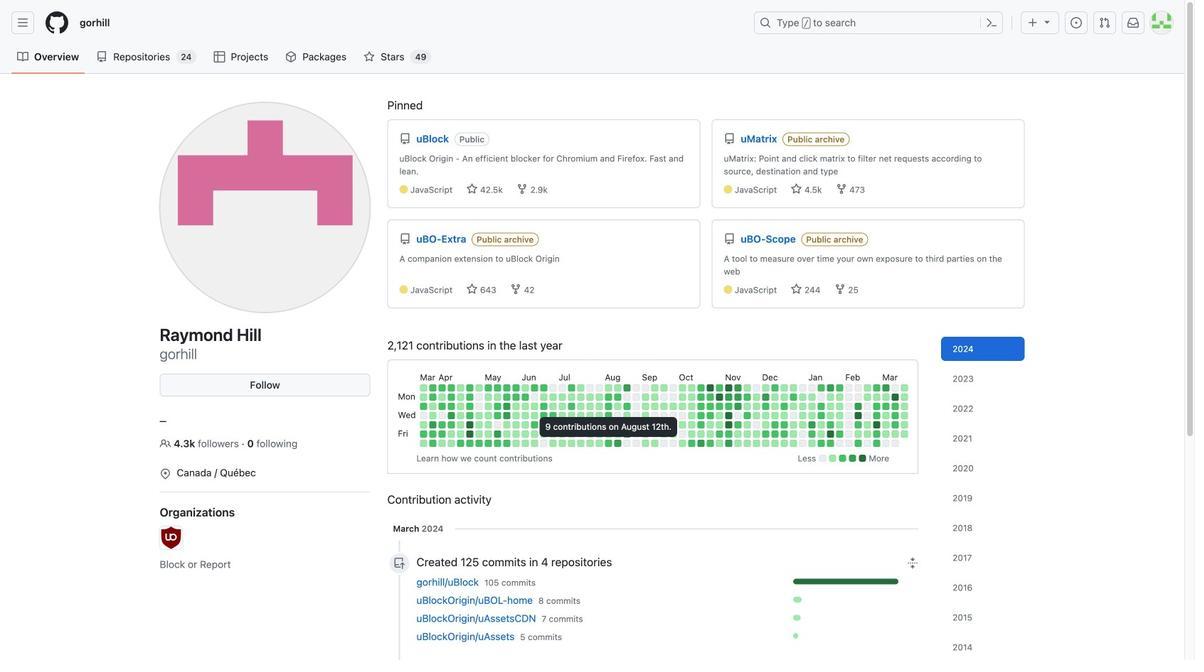 Task type: vqa. For each thing, say whether or not it's contained in the screenshot.
4% of commits in March were made to uBlockOrigin/uAssets image
yes



Task type: locate. For each thing, give the bounding box(es) containing it.
repo image
[[96, 51, 108, 63], [399, 133, 411, 145], [724, 133, 735, 145], [399, 234, 411, 245]]

7% of commits in march were made to ublockorigin/ubol-home image
[[793, 598, 802, 603]]

6% of commits in march were made to ublockorigin/uassetscdn image
[[793, 616, 919, 621]]

home location: canada / québec element
[[160, 463, 370, 481]]

forks image
[[517, 184, 528, 195], [836, 184, 847, 195], [510, 284, 522, 295]]

issue opened image
[[1071, 17, 1082, 28]]

grid
[[396, 369, 910, 450]]

command palette image
[[986, 17, 997, 28]]

stars image
[[466, 184, 478, 195], [791, 184, 802, 195], [466, 284, 478, 295]]

repo image
[[724, 234, 735, 245]]

tooltip
[[540, 418, 677, 438]]

Follow gorhill submit
[[160, 374, 370, 397]]

forks image
[[834, 284, 846, 295]]

cell
[[420, 385, 427, 392], [429, 385, 436, 392], [438, 385, 446, 392], [448, 385, 455, 392], [457, 385, 464, 392], [466, 385, 473, 392], [475, 385, 483, 392], [485, 385, 492, 392], [494, 385, 501, 392], [503, 385, 510, 392], [512, 385, 520, 392], [522, 385, 529, 392], [531, 385, 538, 392], [540, 385, 547, 392], [549, 385, 557, 392], [559, 385, 566, 392], [568, 385, 575, 392], [577, 385, 584, 392], [586, 385, 594, 392], [596, 385, 603, 392], [605, 385, 612, 392], [614, 385, 621, 392], [623, 385, 631, 392], [633, 385, 640, 392], [642, 385, 649, 392], [651, 385, 658, 392], [660, 385, 668, 392], [670, 385, 677, 392], [679, 385, 686, 392], [688, 385, 695, 392], [697, 385, 705, 392], [707, 385, 714, 392], [716, 385, 723, 392], [725, 385, 732, 392], [734, 385, 742, 392], [744, 385, 751, 392], [753, 385, 760, 392], [762, 385, 769, 392], [771, 385, 779, 392], [781, 385, 788, 392], [790, 385, 797, 392], [799, 385, 806, 392], [808, 385, 816, 392], [818, 385, 825, 392], [827, 385, 834, 392], [836, 385, 843, 392], [845, 385, 853, 392], [855, 385, 862, 392], [864, 385, 871, 392], [873, 385, 880, 392], [882, 385, 890, 392], [892, 385, 899, 392], [901, 385, 908, 392], [420, 394, 427, 401], [429, 394, 436, 401], [438, 394, 446, 401], [448, 394, 455, 401], [457, 394, 464, 401], [466, 394, 473, 401], [475, 394, 483, 401], [485, 394, 492, 401], [494, 394, 501, 401], [503, 394, 510, 401], [512, 394, 520, 401], [522, 394, 529, 401], [531, 394, 538, 401], [540, 394, 547, 401], [549, 394, 557, 401], [559, 394, 566, 401], [568, 394, 575, 401], [577, 394, 584, 401], [586, 394, 594, 401], [596, 394, 603, 401], [605, 394, 612, 401], [614, 394, 621, 401], [623, 394, 631, 401], [633, 394, 640, 401], [642, 394, 649, 401], [651, 394, 658, 401], [660, 394, 668, 401], [670, 394, 677, 401], [679, 394, 686, 401], [688, 394, 695, 401], [697, 394, 705, 401], [707, 394, 714, 401], [716, 394, 723, 401], [725, 394, 732, 401], [734, 394, 742, 401], [744, 394, 751, 401], [753, 394, 760, 401], [762, 394, 769, 401], [771, 394, 779, 401], [781, 394, 788, 401], [790, 394, 797, 401], [799, 394, 806, 401], [808, 394, 816, 401], [818, 394, 825, 401], [827, 394, 834, 401], [836, 394, 843, 401], [845, 394, 853, 401], [855, 394, 862, 401], [864, 394, 871, 401], [873, 394, 880, 401], [882, 394, 890, 401], [892, 394, 899, 401], [901, 394, 908, 401], [420, 403, 427, 411], [429, 403, 436, 411], [438, 403, 446, 411], [448, 403, 455, 411], [457, 403, 464, 411], [466, 403, 473, 411], [475, 403, 483, 411], [485, 403, 492, 411], [494, 403, 501, 411], [503, 403, 510, 411], [512, 403, 520, 411], [522, 403, 529, 411], [531, 403, 538, 411], [540, 403, 547, 411], [549, 403, 557, 411], [559, 403, 566, 411], [568, 403, 575, 411], [577, 403, 584, 411], [586, 403, 594, 411], [596, 403, 603, 411], [605, 403, 612, 411], [614, 403, 621, 411], [623, 403, 631, 411], [633, 403, 640, 411], [642, 403, 649, 411], [651, 403, 658, 411], [660, 403, 668, 411], [670, 403, 677, 411], [679, 403, 686, 411], [688, 403, 695, 411], [697, 403, 705, 411], [707, 403, 714, 411], [716, 403, 723, 411], [725, 403, 732, 411], [734, 403, 742, 411], [744, 403, 751, 411], [753, 403, 760, 411], [762, 403, 769, 411], [771, 403, 779, 411], [781, 403, 788, 411], [790, 403, 797, 411], [799, 403, 806, 411], [808, 403, 816, 411], [818, 403, 825, 411], [827, 403, 834, 411], [836, 403, 843, 411], [845, 403, 853, 411], [855, 403, 862, 411], [864, 403, 871, 411], [873, 403, 880, 411], [882, 403, 890, 411], [892, 403, 899, 411], [901, 403, 908, 411], [420, 413, 427, 420], [429, 413, 436, 420], [438, 413, 446, 420], [448, 413, 455, 420], [457, 413, 464, 420], [466, 413, 473, 420], [475, 413, 483, 420], [485, 413, 492, 420], [494, 413, 501, 420], [503, 413, 510, 420], [512, 413, 520, 420], [522, 413, 529, 420], [531, 413, 538, 420], [540, 413, 547, 420], [549, 413, 557, 420], [559, 413, 566, 420], [568, 413, 575, 420], [577, 413, 584, 420], [586, 413, 594, 420], [596, 413, 603, 420], [605, 413, 612, 420], [614, 413, 621, 420], [623, 413, 631, 420], [633, 413, 640, 420], [642, 413, 649, 420], [651, 413, 658, 420], [660, 413, 668, 420], [670, 413, 677, 420], [679, 413, 686, 420], [688, 413, 695, 420], [697, 413, 705, 420], [707, 413, 714, 420], [716, 413, 723, 420], [725, 413, 732, 420], [734, 413, 742, 420], [744, 413, 751, 420], [753, 413, 760, 420], [762, 413, 769, 420], [771, 413, 779, 420], [781, 413, 788, 420], [790, 413, 797, 420], [799, 413, 806, 420], [808, 413, 816, 420], [818, 413, 825, 420], [827, 413, 834, 420], [836, 413, 843, 420], [845, 413, 853, 420], [855, 413, 862, 420], [864, 413, 871, 420], [873, 413, 880, 420], [882, 413, 890, 420], [892, 413, 899, 420], [901, 413, 908, 420], [420, 422, 427, 429], [429, 422, 436, 429], [438, 422, 446, 429], [448, 422, 455, 429], [457, 422, 464, 429], [466, 422, 473, 429], [475, 422, 483, 429], [485, 422, 492, 429], [494, 422, 501, 429], [503, 422, 510, 429], [512, 422, 520, 429], [522, 422, 529, 429], [531, 422, 538, 429], [540, 422, 547, 429], [549, 422, 557, 429], [559, 422, 566, 429], [568, 422, 575, 429], [577, 422, 584, 429], [586, 422, 594, 429], [596, 422, 603, 429], [605, 422, 612, 429], [614, 422, 621, 429], [623, 422, 631, 429], [633, 422, 640, 429], [642, 422, 649, 429], [651, 422, 658, 429], [660, 422, 668, 429], [670, 422, 677, 429], [679, 422, 686, 429], [688, 422, 695, 429], [697, 422, 705, 429], [707, 422, 714, 429], [716, 422, 723, 429], [725, 422, 732, 429], [734, 422, 742, 429], [744, 422, 751, 429], [753, 422, 760, 429], [762, 422, 769, 429], [771, 422, 779, 429], [781, 422, 788, 429], [790, 422, 797, 429], [799, 422, 806, 429], [808, 422, 816, 429], [818, 422, 825, 429], [827, 422, 834, 429], [836, 422, 843, 429], [845, 422, 853, 429], [855, 422, 862, 429], [864, 422, 871, 429], [873, 422, 880, 429], [882, 422, 890, 429], [892, 422, 899, 429], [901, 422, 908, 429], [420, 431, 427, 438], [429, 431, 436, 438], [438, 431, 446, 438], [448, 431, 455, 438], [457, 431, 464, 438], [466, 431, 473, 438], [475, 431, 483, 438], [485, 431, 492, 438], [494, 431, 501, 438], [503, 431, 510, 438], [512, 431, 520, 438], [522, 431, 529, 438], [531, 431, 538, 438], [540, 431, 547, 438], [549, 431, 557, 438], [559, 431, 566, 438], [568, 431, 575, 438], [577, 431, 584, 438], [586, 431, 594, 438], [596, 431, 603, 438], [605, 431, 612, 438], [614, 431, 621, 438], [623, 431, 631, 438], [633, 431, 640, 438], [642, 431, 649, 438], [651, 431, 658, 438], [660, 431, 668, 438], [670, 431, 677, 438], [679, 431, 686, 438], [688, 431, 695, 438], [697, 431, 705, 438], [707, 431, 714, 438], [716, 431, 723, 438], [725, 431, 732, 438], [734, 431, 742, 438], [744, 431, 751, 438], [753, 431, 760, 438], [762, 431, 769, 438], [771, 431, 779, 438], [781, 431, 788, 438], [790, 431, 797, 438], [799, 431, 806, 438], [808, 431, 816, 438], [818, 431, 825, 438], [827, 431, 834, 438], [836, 431, 843, 438], [845, 431, 853, 438], [855, 431, 862, 438], [864, 431, 871, 438], [873, 431, 880, 438], [882, 431, 890, 438], [892, 431, 899, 438], [901, 431, 908, 438], [420, 440, 427, 448], [429, 440, 436, 448], [438, 440, 446, 448], [448, 440, 455, 448], [457, 440, 464, 448], [466, 440, 473, 448], [475, 440, 483, 448], [485, 440, 492, 448], [494, 440, 501, 448], [503, 440, 510, 448], [512, 440, 520, 448], [522, 440, 529, 448], [531, 440, 538, 448], [540, 440, 547, 448], [549, 440, 557, 448], [559, 440, 566, 448], [568, 440, 575, 448], [577, 440, 584, 448], [586, 440, 594, 448], [596, 440, 603, 448], [605, 440, 612, 448], [614, 440, 621, 448], [623, 440, 631, 448], [633, 440, 640, 448], [642, 440, 649, 448], [651, 440, 658, 448], [660, 440, 668, 448], [670, 440, 677, 448], [679, 440, 686, 448], [688, 440, 695, 448], [697, 440, 705, 448], [707, 440, 714, 448], [716, 440, 723, 448], [725, 440, 732, 448], [734, 440, 742, 448], [744, 440, 751, 448], [753, 440, 760, 448], [762, 440, 769, 448], [771, 440, 779, 448], [781, 440, 788, 448], [790, 440, 797, 448], [799, 440, 806, 448], [808, 440, 816, 448], [818, 440, 825, 448], [827, 440, 834, 448], [836, 440, 843, 448], [845, 440, 853, 448], [855, 440, 862, 448], [864, 440, 871, 448], [873, 440, 880, 448], [882, 440, 890, 448], [892, 440, 899, 448]]

84% of commits in march were made to gorhill/ublock image
[[793, 579, 919, 585], [793, 579, 899, 585]]

4% of commits in march were made to ublockorigin/uassets image
[[793, 634, 919, 640], [793, 634, 798, 640]]

repo push image
[[394, 558, 405, 570]]



Task type: describe. For each thing, give the bounding box(es) containing it.
table image
[[214, 51, 225, 63]]

plus image
[[1027, 17, 1039, 28]]

collapse image
[[907, 558, 919, 570]]

notifications image
[[1128, 17, 1139, 28]]

package image
[[285, 51, 297, 63]]

location image
[[160, 469, 171, 480]]

homepage image
[[46, 11, 68, 34]]

book image
[[17, 51, 28, 63]]

4% of commits in march were made to ublockorigin/uassets image down 6% of commits in march were made to ublockorigin/uassetscdn icon
[[793, 634, 798, 640]]

triangle down image
[[1042, 16, 1053, 27]]

star image
[[364, 51, 375, 63]]

@ublockorigin image
[[160, 527, 182, 550]]

stars image
[[791, 284, 802, 295]]

git pull request image
[[1099, 17, 1111, 28]]

people image
[[160, 439, 171, 450]]

6% of commits in march were made to ublockorigin/uassetscdn image
[[793, 616, 801, 621]]

7% of commits in march were made to ublockorigin/ubol-home image
[[793, 598, 919, 603]]

4% of commits in march were made to ublockorigin/uassets image down 6% of commits in march were made to ublockorigin/uassetscdn image
[[793, 634, 919, 640]]

view gorhill's full-sized avatar image
[[160, 102, 370, 313]]



